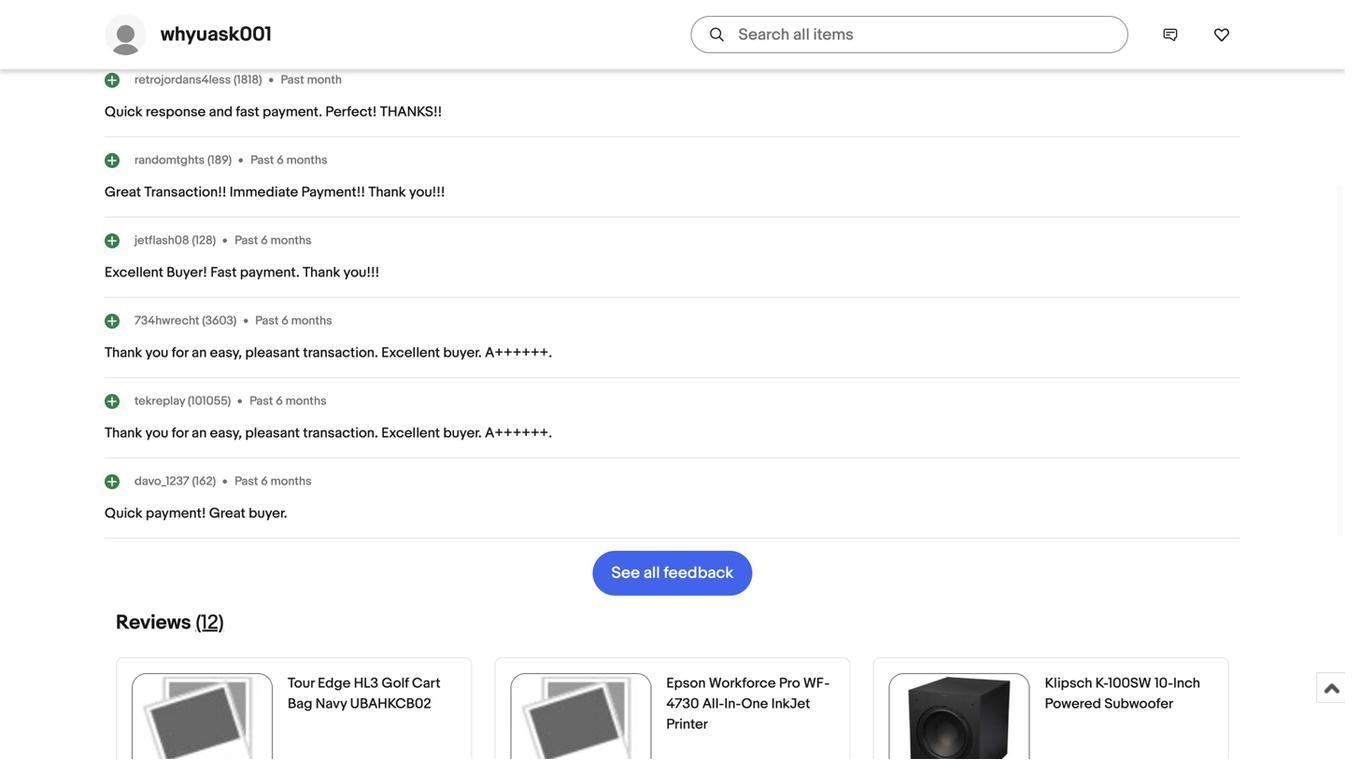 Task type: describe. For each thing, give the bounding box(es) containing it.
great transaction!! immediate payment!! thank you!!!
[[105, 184, 445, 201]]

a++++++. for 734hwrecht (3603)
[[485, 345, 552, 362]]

1 vertical spatial great
[[209, 506, 246, 522]]

(189)
[[208, 153, 232, 168]]

bag
[[288, 696, 313, 713]]

golf
[[382, 676, 409, 692]]

0 horizontal spatial great
[[105, 184, 141, 201]]

(128)
[[192, 233, 216, 248]]

months for jetflash08 (128)
[[271, 233, 312, 248]]

thank you for an easy, pleasant transaction. excellent buyer. a++++++. for 734hwrecht (3603)
[[105, 345, 552, 362]]

see
[[612, 564, 640, 584]]

jetflash08 (128)
[[135, 233, 216, 248]]

you!!! for great transaction!! immediate payment!! thank you!!!
[[409, 184, 445, 201]]

excellent buyer! fast payment. thank you!!!
[[105, 264, 380, 281]]

response
[[146, 104, 206, 121]]

whyuask001 link
[[161, 22, 272, 47]]

734hwrecht (3603)
[[135, 314, 237, 328]]

wf-
[[804, 676, 830, 692]]

edge
[[318, 676, 351, 692]]

quick for quick response and fast payment. perfect! thanks!!
[[105, 104, 143, 121]]

excellent for 734hwrecht (3603)
[[381, 345, 440, 362]]

buyer!
[[167, 264, 207, 281]]

you!!! for excellent buyer! fast payment. thank you!!!
[[344, 264, 380, 281]]

6 for (101055)
[[276, 394, 283, 409]]

retrojordans4less (1818)
[[135, 73, 262, 87]]

past for (3603)
[[255, 314, 279, 328]]

(396)
[[226, 29, 270, 53]]

(101055)
[[188, 394, 231, 409]]

Search all items field
[[691, 16, 1129, 53]]

perfect!
[[326, 104, 377, 121]]

transaction!!
[[144, 184, 227, 201]]

month
[[307, 73, 342, 87]]

0 vertical spatial excellent
[[105, 264, 163, 281]]

all-
[[703, 696, 725, 713]]

one
[[742, 696, 769, 713]]

pleasant for 734hwrecht (3603)
[[245, 345, 300, 362]]

hl3
[[354, 676, 379, 692]]

excellent for tekreplay (101055)
[[381, 425, 440, 442]]

all feedback (396)
[[105, 29, 270, 53]]

k-
[[1096, 676, 1109, 692]]

quick response and fast payment. perfect! thanks!!
[[105, 104, 442, 121]]

months for davo_1237 (162)
[[271, 475, 312, 489]]

in-
[[725, 696, 742, 713]]

past 6 months for (128)
[[235, 233, 312, 248]]

you for tekreplay (101055)
[[145, 425, 169, 442]]

buyer. for 734hwrecht (3603)
[[443, 345, 482, 362]]

past for (162)
[[235, 475, 258, 489]]

feedback inside see all feedback link
[[664, 564, 734, 584]]

all
[[105, 29, 129, 53]]

fast
[[211, 264, 237, 281]]

reviews (12)
[[116, 611, 224, 635]]

6 for (3603)
[[282, 314, 289, 328]]

months for randomtghts (189)
[[287, 153, 328, 168]]

whyuask001
[[161, 22, 272, 47]]

(3603)
[[202, 314, 237, 328]]

tekreplay
[[135, 394, 185, 409]]

past 6 months for (162)
[[235, 475, 312, 489]]

10-
[[1155, 676, 1174, 692]]

past 6 months for (101055)
[[250, 394, 327, 409]]

inch
[[1174, 676, 1201, 692]]

tour
[[288, 676, 315, 692]]

workforce
[[709, 676, 776, 692]]

0 vertical spatial feedback
[[134, 29, 221, 53]]

subwoofer
[[1105, 696, 1174, 713]]

ubahkcb02
[[350, 696, 432, 713]]

buyer. for tekreplay (101055)
[[443, 425, 482, 442]]



Task type: vqa. For each thing, say whether or not it's contained in the screenshot.
Watchlist inside the Account navigation
no



Task type: locate. For each thing, give the bounding box(es) containing it.
feedback up retrojordans4less
[[134, 29, 221, 53]]

easy, down (101055)
[[210, 425, 242, 442]]

1 vertical spatial quick
[[105, 506, 143, 522]]

for for tekreplay
[[172, 425, 189, 442]]

6 right (162)
[[261, 475, 268, 489]]

months
[[287, 153, 328, 168], [271, 233, 312, 248], [291, 314, 332, 328], [286, 394, 327, 409], [271, 475, 312, 489]]

1 vertical spatial thank you for an easy, pleasant transaction. excellent buyer. a++++++.
[[105, 425, 552, 442]]

cart
[[412, 676, 441, 692]]

past 6 months down excellent buyer! fast payment. thank you!!!
[[255, 314, 332, 328]]

feedback right all at the left bottom of the page
[[664, 564, 734, 584]]

printer
[[667, 717, 708, 734]]

quick
[[105, 104, 143, 121], [105, 506, 143, 522]]

0 vertical spatial thank you for an easy, pleasant transaction. excellent buyer. a++++++.
[[105, 345, 552, 362]]

payment. right fast
[[240, 264, 300, 281]]

buyer.
[[443, 345, 482, 362], [443, 425, 482, 442], [249, 506, 287, 522]]

an
[[192, 345, 207, 362], [192, 425, 207, 442]]

2 quick from the top
[[105, 506, 143, 522]]

an for (3603)
[[192, 345, 207, 362]]

for
[[172, 345, 189, 362], [172, 425, 189, 442]]

1 easy, from the top
[[210, 345, 242, 362]]

and
[[209, 104, 233, 121]]

past 6 months
[[251, 153, 328, 168], [235, 233, 312, 248], [255, 314, 332, 328], [250, 394, 327, 409], [235, 475, 312, 489]]

0 vertical spatial great
[[105, 184, 141, 201]]

powered
[[1045, 696, 1102, 713]]

0 horizontal spatial you!!!
[[344, 264, 380, 281]]

(12)
[[196, 611, 224, 635]]

1 an from the top
[[192, 345, 207, 362]]

retrojordans4less
[[135, 73, 231, 87]]

months for tekreplay (101055)
[[286, 394, 327, 409]]

(12) link
[[196, 611, 224, 635]]

thank you for an easy, pleasant transaction. excellent buyer. a++++++. for tekreplay (101055)
[[105, 425, 552, 442]]

2 vertical spatial excellent
[[381, 425, 440, 442]]

1 vertical spatial pleasant
[[245, 425, 300, 442]]

you for 734hwrecht (3603)
[[145, 345, 169, 362]]

1 horizontal spatial feedback
[[664, 564, 734, 584]]

davo_1237
[[135, 475, 189, 489]]

see all feedback link
[[593, 551, 753, 596]]

easy, down (3603) in the top left of the page
[[210, 345, 242, 362]]

1 transaction. from the top
[[303, 345, 378, 362]]

thank down 734hwrecht
[[105, 345, 142, 362]]

for down tekreplay (101055)
[[172, 425, 189, 442]]

all
[[644, 564, 660, 584]]

100sw
[[1109, 676, 1152, 692]]

1 vertical spatial payment.
[[240, 264, 300, 281]]

a++++++. for tekreplay (101055)
[[485, 425, 552, 442]]

6 right (101055)
[[276, 394, 283, 409]]

pleasant for tekreplay (101055)
[[245, 425, 300, 442]]

2 a++++++. from the top
[[485, 425, 552, 442]]

tekreplay (101055)
[[135, 394, 231, 409]]

past left month
[[281, 73, 304, 87]]

a++++++.
[[485, 345, 552, 362], [485, 425, 552, 442]]

past for (128)
[[235, 233, 258, 248]]

0 vertical spatial payment.
[[263, 104, 322, 121]]

1 vertical spatial excellent
[[381, 345, 440, 362]]

great down randomtghts
[[105, 184, 141, 201]]

quick down davo_1237
[[105, 506, 143, 522]]

2 for from the top
[[172, 425, 189, 442]]

2 an from the top
[[192, 425, 207, 442]]

past up immediate
[[251, 153, 274, 168]]

you!!!
[[409, 184, 445, 201], [344, 264, 380, 281]]

payment. down past month
[[263, 104, 322, 121]]

past 6 months right (162)
[[235, 475, 312, 489]]

0 vertical spatial easy,
[[210, 345, 242, 362]]

1 vertical spatial buyer.
[[443, 425, 482, 442]]

0 vertical spatial an
[[192, 345, 207, 362]]

1 vertical spatial you!!!
[[344, 264, 380, 281]]

excellent
[[105, 264, 163, 281], [381, 345, 440, 362], [381, 425, 440, 442]]

4730
[[667, 696, 699, 713]]

you down tekreplay
[[145, 425, 169, 442]]

0 vertical spatial you!!!
[[409, 184, 445, 201]]

randomtghts
[[135, 153, 205, 168]]

transaction. for (101055)
[[303, 425, 378, 442]]

6 for (128)
[[261, 233, 268, 248]]

6 for (162)
[[261, 475, 268, 489]]

fast
[[236, 104, 260, 121]]

past 6 months up excellent buyer! fast payment. thank you!!!
[[235, 233, 312, 248]]

1 horizontal spatial you!!!
[[409, 184, 445, 201]]

thank right payment!!
[[369, 184, 406, 201]]

great
[[105, 184, 141, 201], [209, 506, 246, 522]]

jetflash08
[[135, 233, 189, 248]]

thank
[[369, 184, 406, 201], [303, 264, 340, 281], [105, 345, 142, 362], [105, 425, 142, 442]]

save this seller whyuask001 image
[[1214, 26, 1231, 43]]

you!!! down thanks!!
[[409, 184, 445, 201]]

6
[[277, 153, 284, 168], [261, 233, 268, 248], [282, 314, 289, 328], [276, 394, 283, 409], [261, 475, 268, 489]]

navy
[[316, 696, 347, 713]]

2 you from the top
[[145, 425, 169, 442]]

1 vertical spatial transaction.
[[303, 425, 378, 442]]

randomtghts (189)
[[135, 153, 232, 168]]

thank down payment!!
[[303, 264, 340, 281]]

0 vertical spatial pleasant
[[245, 345, 300, 362]]

transaction. for (3603)
[[303, 345, 378, 362]]

1 for from the top
[[172, 345, 189, 362]]

2 vertical spatial buyer.
[[249, 506, 287, 522]]

past for (1818)
[[281, 73, 304, 87]]

past 6 months for (3603)
[[255, 314, 332, 328]]

pleasant
[[245, 345, 300, 362], [245, 425, 300, 442]]

past up excellent buyer! fast payment. thank you!!!
[[235, 233, 258, 248]]

2 transaction. from the top
[[303, 425, 378, 442]]

past right (101055)
[[250, 394, 273, 409]]

great down (162)
[[209, 506, 246, 522]]

thanks!!
[[380, 104, 442, 121]]

tour edge hl3 golf cart bag navy ubahkcb02
[[288, 676, 441, 713]]

1 vertical spatial for
[[172, 425, 189, 442]]

payment!
[[146, 506, 206, 522]]

2 easy, from the top
[[210, 425, 242, 442]]

immediate
[[230, 184, 298, 201]]

easy, for 734hwrecht (3603)
[[210, 345, 242, 362]]

past for (101055)
[[250, 394, 273, 409]]

1 you from the top
[[145, 345, 169, 362]]

klipsch
[[1045, 676, 1093, 692]]

0 horizontal spatial feedback
[[134, 29, 221, 53]]

quick payment! great buyer.
[[105, 506, 287, 522]]

1 thank you for an easy, pleasant transaction. excellent buyer. a++++++. from the top
[[105, 345, 552, 362]]

1 vertical spatial a++++++.
[[485, 425, 552, 442]]

6 down excellent buyer! fast payment. thank you!!!
[[282, 314, 289, 328]]

past 6 months up great transaction!! immediate payment!! thank you!!!
[[251, 153, 328, 168]]

pro
[[779, 676, 801, 692]]

(1818)
[[234, 73, 262, 87]]

1 a++++++. from the top
[[485, 345, 552, 362]]

6 for (189)
[[277, 153, 284, 168]]

davo_1237 (162)
[[135, 475, 216, 489]]

transaction.
[[303, 345, 378, 362], [303, 425, 378, 442]]

for for 734hwrecht
[[172, 345, 189, 362]]

an down (101055)
[[192, 425, 207, 442]]

quick for quick payment! great buyer.
[[105, 506, 143, 522]]

epson
[[667, 676, 706, 692]]

inkjet
[[772, 696, 811, 713]]

2 thank you for an easy, pleasant transaction. excellent buyer. a++++++. from the top
[[105, 425, 552, 442]]

1 vertical spatial feedback
[[664, 564, 734, 584]]

thank down tekreplay
[[105, 425, 142, 442]]

1 vertical spatial you
[[145, 425, 169, 442]]

for down the 734hwrecht (3603)
[[172, 345, 189, 362]]

an for (101055)
[[192, 425, 207, 442]]

past right (162)
[[235, 475, 258, 489]]

734hwrecht
[[135, 314, 200, 328]]

past month
[[281, 73, 342, 87]]

payment.
[[263, 104, 322, 121], [240, 264, 300, 281]]

whyuask001 image
[[105, 14, 147, 56]]

thank you for an easy, pleasant transaction. excellent buyer. a++++++.
[[105, 345, 552, 362], [105, 425, 552, 442]]

reviews
[[116, 611, 191, 635]]

2 pleasant from the top
[[245, 425, 300, 442]]

1 horizontal spatial great
[[209, 506, 246, 522]]

past 6 months for (189)
[[251, 153, 328, 168]]

easy, for tekreplay (101055)
[[210, 425, 242, 442]]

past right (3603) in the top left of the page
[[255, 314, 279, 328]]

6 up excellent buyer! fast payment. thank you!!!
[[261, 233, 268, 248]]

0 vertical spatial a++++++.
[[485, 345, 552, 362]]

an down the 734hwrecht (3603)
[[192, 345, 207, 362]]

0 vertical spatial quick
[[105, 104, 143, 121]]

1 vertical spatial an
[[192, 425, 207, 442]]

epson workforce pro wf- 4730 all-in-one inkjet printer
[[667, 676, 830, 734]]

quick left response
[[105, 104, 143, 121]]

you
[[145, 345, 169, 362], [145, 425, 169, 442]]

6 up great transaction!! immediate payment!! thank you!!!
[[277, 153, 284, 168]]

payment!!
[[301, 184, 365, 201]]

klipsch k-100sw 10-inch powered subwoofer
[[1045, 676, 1201, 713]]

easy,
[[210, 345, 242, 362], [210, 425, 242, 442]]

months for 734hwrecht (3603)
[[291, 314, 332, 328]]

past
[[281, 73, 304, 87], [251, 153, 274, 168], [235, 233, 258, 248], [255, 314, 279, 328], [250, 394, 273, 409], [235, 475, 258, 489]]

see all feedback
[[612, 564, 734, 584]]

you!!! down payment!!
[[344, 264, 380, 281]]

1 quick from the top
[[105, 104, 143, 121]]

0 vertical spatial you
[[145, 345, 169, 362]]

1 pleasant from the top
[[245, 345, 300, 362]]

past 6 months right (101055)
[[250, 394, 327, 409]]

(162)
[[192, 475, 216, 489]]

0 vertical spatial transaction.
[[303, 345, 378, 362]]

past for (189)
[[251, 153, 274, 168]]

you down 734hwrecht
[[145, 345, 169, 362]]

feedback
[[134, 29, 221, 53], [664, 564, 734, 584]]

1 vertical spatial easy,
[[210, 425, 242, 442]]

0 vertical spatial for
[[172, 345, 189, 362]]

0 vertical spatial buyer.
[[443, 345, 482, 362]]



